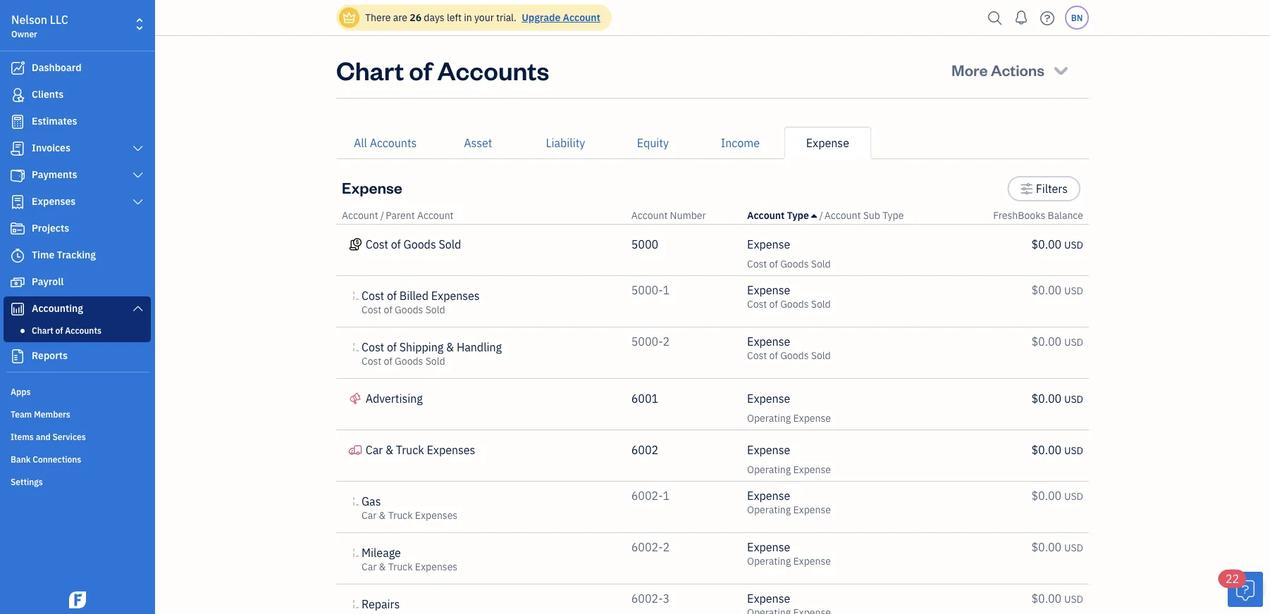 Task type: vqa. For each thing, say whether or not it's contained in the screenshot.
Time
yes



Task type: locate. For each thing, give the bounding box(es) containing it.
account right parent
[[417, 209, 454, 222]]

0 vertical spatial accounts
[[437, 53, 550, 86]]

2 horizontal spatial accounts
[[437, 53, 550, 86]]

chart of accounts
[[336, 53, 550, 86], [32, 325, 101, 336]]

7 $0.00 usd from the top
[[1032, 541, 1084, 555]]

1 vertical spatial accounts
[[370, 136, 417, 151]]

2 chevron large down image from the top
[[132, 170, 145, 181]]

chart down there
[[336, 53, 404, 86]]

truck down advertising on the bottom left
[[396, 443, 424, 458]]

6 usd from the top
[[1065, 491, 1084, 504]]

0 vertical spatial 2
[[663, 335, 670, 349]]

2 $0.00 usd from the top
[[1032, 283, 1084, 298]]

3 operating from the top
[[748, 504, 791, 517]]

car up gas on the bottom of page
[[366, 443, 383, 458]]

account for account number
[[632, 209, 668, 222]]

$0.00 usd for 5000
[[1032, 237, 1084, 252]]

expense cost of goods sold for 1
[[748, 283, 831, 311]]

chart up reports at bottom left
[[32, 325, 53, 336]]

notifications image
[[1011, 4, 1033, 32]]

truck
[[396, 443, 424, 458], [388, 510, 413, 523], [388, 561, 413, 574]]

0 vertical spatial car
[[366, 443, 383, 458]]

$0.00 usd for 6002-3
[[1032, 592, 1084, 607]]

operating
[[748, 412, 791, 425], [748, 464, 791, 477], [748, 504, 791, 517], [748, 555, 791, 568]]

expenses inside mileage car & truck expenses
[[415, 561, 458, 574]]

0 horizontal spatial type
[[787, 209, 809, 222]]

goods inside cost of billed expenses cost of goods sold
[[395, 304, 423, 317]]

llc
[[50, 12, 68, 27]]

sold
[[439, 237, 461, 252], [812, 258, 831, 271], [812, 298, 831, 311], [426, 304, 445, 317], [812, 349, 831, 363], [426, 355, 445, 368]]

tracking
[[57, 249, 96, 262]]

parent
[[386, 209, 415, 222]]

3 expense cost of goods sold from the top
[[748, 335, 831, 363]]

1 2 from the top
[[663, 335, 670, 349]]

usd for 5000-2
[[1065, 336, 1084, 349]]

expense operating expense for 6002-2
[[748, 541, 831, 568]]

1 chevron large down image from the top
[[132, 197, 145, 208]]

/
[[381, 209, 385, 222], [820, 209, 824, 222]]

1 $0.00 usd from the top
[[1032, 237, 1084, 252]]

connections
[[33, 454, 81, 465]]

account up 5000
[[632, 209, 668, 222]]

usd for 5000
[[1065, 239, 1084, 252]]

account for account / parent account
[[342, 209, 378, 222]]

22
[[1226, 572, 1240, 587]]

asset button
[[435, 127, 522, 159]]

2 2 from the top
[[663, 541, 670, 555]]

4 $0.00 usd from the top
[[1032, 392, 1084, 407]]

cost of goods sold
[[366, 237, 461, 252]]

$0.00 usd
[[1032, 237, 1084, 252], [1032, 283, 1084, 298], [1032, 335, 1084, 349], [1032, 392, 1084, 407], [1032, 443, 1084, 458], [1032, 489, 1084, 504], [1032, 541, 1084, 555], [1032, 592, 1084, 607]]

left
[[447, 11, 462, 24]]

5000- for 2
[[632, 335, 663, 349]]

2 chevron large down image from the top
[[132, 303, 145, 315]]

0 horizontal spatial /
[[381, 209, 385, 222]]

0 vertical spatial chevron large down image
[[132, 143, 145, 154]]

account left parent
[[342, 209, 378, 222]]

expense cost of goods sold
[[748, 237, 831, 271], [748, 283, 831, 311], [748, 335, 831, 363]]

type left caretup 'icon'
[[787, 209, 809, 222]]

income button
[[697, 127, 785, 159]]

2 expense cost of goods sold from the top
[[748, 283, 831, 311]]

1 vertical spatial 5000-
[[632, 335, 663, 349]]

estimates
[[32, 115, 77, 128]]

0 horizontal spatial chart of accounts
[[32, 325, 101, 336]]

$0.00 usd for 5000-1
[[1032, 283, 1084, 298]]

crown image
[[342, 10, 357, 25]]

and
[[36, 432, 51, 443]]

chart
[[336, 53, 404, 86], [32, 325, 53, 336]]

0 vertical spatial truck
[[396, 443, 424, 458]]

services
[[53, 432, 86, 443]]

2 vertical spatial expense cost of goods sold
[[748, 335, 831, 363]]

6 $0.00 usd from the top
[[1032, 489, 1084, 504]]

6002- up 6002-3
[[632, 541, 663, 555]]

expense button
[[785, 127, 872, 159]]

4 expense operating expense from the top
[[748, 541, 831, 568]]

equity button
[[610, 127, 697, 159]]

account number
[[632, 209, 706, 222]]

0 vertical spatial chart
[[336, 53, 404, 86]]

1 expense cost of goods sold from the top
[[748, 237, 831, 271]]

0 horizontal spatial chart
[[32, 325, 53, 336]]

expense inside button
[[807, 136, 850, 151]]

1
[[663, 283, 670, 298], [663, 489, 670, 504]]

1 horizontal spatial /
[[820, 209, 824, 222]]

1 chevron large down image from the top
[[132, 143, 145, 154]]

$0.00
[[1032, 237, 1062, 252], [1032, 283, 1062, 298], [1032, 335, 1062, 349], [1032, 392, 1062, 407], [1032, 443, 1062, 458], [1032, 489, 1062, 504], [1032, 541, 1062, 555], [1032, 592, 1062, 607]]

2 vertical spatial truck
[[388, 561, 413, 574]]

6001
[[632, 392, 659, 407]]

truck up repairs on the bottom of the page
[[388, 561, 413, 574]]

26
[[410, 11, 422, 24]]

2 operating from the top
[[748, 464, 791, 477]]

1 $0.00 from the top
[[1032, 237, 1062, 252]]

accounts inside "main" element
[[65, 325, 101, 336]]

0 vertical spatial 5000-
[[632, 283, 663, 298]]

expense operating expense
[[748, 392, 831, 425], [748, 443, 831, 477], [748, 489, 831, 517], [748, 541, 831, 568]]

accounts right all
[[370, 136, 417, 151]]

items and services link
[[4, 426, 151, 447]]

car inside the gas car & truck expenses
[[362, 510, 377, 523]]

settings image
[[1021, 181, 1034, 197]]

2 for 6002-
[[663, 541, 670, 555]]

accounts down the accounting link
[[65, 325, 101, 336]]

& up repairs on the bottom of the page
[[379, 561, 386, 574]]

6002- down 6002-2
[[632, 592, 663, 607]]

4 operating from the top
[[748, 555, 791, 568]]

chevron large down image up chart of accounts link
[[132, 303, 145, 315]]

chevron large down image up payments link
[[132, 143, 145, 154]]

type right sub
[[883, 209, 904, 222]]

1 up 6002-2
[[663, 489, 670, 504]]

chart of accounts down days
[[336, 53, 550, 86]]

cost
[[366, 237, 389, 252], [748, 258, 767, 271], [362, 289, 385, 304], [748, 298, 767, 311], [362, 304, 382, 317], [362, 340, 385, 355], [748, 349, 767, 363], [362, 355, 382, 368]]

2 vertical spatial car
[[362, 561, 377, 574]]

1 up "5000-2"
[[663, 283, 670, 298]]

estimate image
[[9, 115, 26, 129]]

5 usd from the top
[[1065, 445, 1084, 458]]

dashboard image
[[9, 61, 26, 75]]

1 for 6002-
[[663, 489, 670, 504]]

chevron large down image down payments link
[[132, 197, 145, 208]]

& down advertising on the bottom left
[[386, 443, 394, 458]]

equity
[[637, 136, 669, 151]]

1 vertical spatial truck
[[388, 510, 413, 523]]

time tracking
[[32, 249, 96, 262]]

1 5000- from the top
[[632, 283, 663, 298]]

bank connections
[[11, 454, 81, 465]]

chart of accounts inside chart of accounts link
[[32, 325, 101, 336]]

7 usd from the top
[[1065, 542, 1084, 555]]

usd
[[1065, 239, 1084, 252], [1065, 285, 1084, 298], [1065, 336, 1084, 349], [1065, 393, 1084, 406], [1065, 445, 1084, 458], [1065, 491, 1084, 504], [1065, 542, 1084, 555], [1065, 593, 1084, 607]]

4 usd from the top
[[1065, 393, 1084, 406]]

2 type from the left
[[883, 209, 904, 222]]

truck right gas on the bottom of page
[[388, 510, 413, 523]]

1 horizontal spatial chart of accounts
[[336, 53, 550, 86]]

advertising
[[366, 392, 423, 407]]

usd for 6002-1
[[1065, 491, 1084, 504]]

0 vertical spatial chart of accounts
[[336, 53, 550, 86]]

1 vertical spatial car
[[362, 510, 377, 523]]

of inside "main" element
[[55, 325, 63, 336]]

truck for gas
[[388, 510, 413, 523]]

payroll
[[32, 275, 64, 288]]

1 operating from the top
[[748, 412, 791, 425]]

freshbooks balance
[[994, 209, 1084, 222]]

/ left parent
[[381, 209, 385, 222]]

freshbooks
[[994, 209, 1046, 222]]

1 1 from the top
[[663, 283, 670, 298]]

usd for 6002-3
[[1065, 593, 1084, 607]]

5000- down 5000
[[632, 283, 663, 298]]

truck inside mileage car & truck expenses
[[388, 561, 413, 574]]

1 horizontal spatial accounts
[[370, 136, 417, 151]]

6002
[[632, 443, 659, 458]]

payroll link
[[4, 270, 151, 296]]

chart of accounts down the accounting link
[[32, 325, 101, 336]]

/ right caretup 'icon'
[[820, 209, 824, 222]]

billed
[[400, 289, 429, 304]]

accounts down your
[[437, 53, 550, 86]]

& inside the gas car & truck expenses
[[379, 510, 386, 523]]

projects
[[32, 222, 69, 235]]

2 $0.00 from the top
[[1032, 283, 1062, 298]]

7 $0.00 from the top
[[1032, 541, 1062, 555]]

1 vertical spatial 2
[[663, 541, 670, 555]]

6 $0.00 from the top
[[1032, 489, 1062, 504]]

2 up 3
[[663, 541, 670, 555]]

operating for 6001
[[748, 412, 791, 425]]

3 usd from the top
[[1065, 336, 1084, 349]]

estimates link
[[4, 109, 151, 135]]

5 $0.00 usd from the top
[[1032, 443, 1084, 458]]

account left caretup 'icon'
[[748, 209, 785, 222]]

6002- down "6002"
[[632, 489, 663, 504]]

2 vertical spatial 6002-
[[632, 592, 663, 607]]

timer image
[[9, 249, 26, 263]]

days
[[424, 11, 445, 24]]

account / parent account
[[342, 209, 454, 222]]

5000- down 5000-1
[[632, 335, 663, 349]]

& inside cost of shipping & handling cost of goods sold
[[446, 340, 454, 355]]

3 6002- from the top
[[632, 592, 663, 607]]

shipping
[[400, 340, 444, 355]]

1 6002- from the top
[[632, 489, 663, 504]]

1 vertical spatial chart of accounts
[[32, 325, 101, 336]]

3 expense operating expense from the top
[[748, 489, 831, 517]]

invoice image
[[9, 142, 26, 156]]

actions
[[991, 60, 1045, 80]]

0 vertical spatial expense cost of goods sold
[[748, 237, 831, 271]]

chevron large down image
[[132, 197, 145, 208], [132, 303, 145, 315]]

accounts
[[437, 53, 550, 86], [370, 136, 417, 151], [65, 325, 101, 336]]

are
[[393, 11, 408, 24]]

chevron large down image inside invoices link
[[132, 143, 145, 154]]

project image
[[9, 222, 26, 236]]

4 $0.00 from the top
[[1032, 392, 1062, 407]]

car inside mileage car & truck expenses
[[362, 561, 377, 574]]

1 / from the left
[[381, 209, 385, 222]]

6002- for 1
[[632, 489, 663, 504]]

type
[[787, 209, 809, 222], [883, 209, 904, 222]]

sold inside cost of billed expenses cost of goods sold
[[426, 304, 445, 317]]

5000- for 1
[[632, 283, 663, 298]]

expense operating expense for 6002-1
[[748, 489, 831, 517]]

2 / from the left
[[820, 209, 824, 222]]

8 $0.00 from the top
[[1032, 592, 1062, 607]]

goods
[[404, 237, 436, 252], [781, 258, 809, 271], [781, 298, 809, 311], [395, 304, 423, 317], [781, 349, 809, 363], [395, 355, 423, 368]]

&
[[446, 340, 454, 355], [386, 443, 394, 458], [379, 510, 386, 523], [379, 561, 386, 574]]

operating for 6002-2
[[748, 555, 791, 568]]

1 vertical spatial 6002-
[[632, 541, 663, 555]]

caretup image
[[812, 210, 817, 221]]

3 $0.00 from the top
[[1032, 335, 1062, 349]]

freshbooks image
[[66, 592, 89, 609]]

2
[[663, 335, 670, 349], [663, 541, 670, 555]]

2 1 from the top
[[663, 489, 670, 504]]

truck inside the gas car & truck expenses
[[388, 510, 413, 523]]

$0.00 for 6002-3
[[1032, 592, 1062, 607]]

cost of shipping & handling cost of goods sold
[[362, 340, 502, 368]]

expense cost of goods sold for 2
[[748, 335, 831, 363]]

1 vertical spatial expense cost of goods sold
[[748, 283, 831, 311]]

$0.00 usd for 6001
[[1032, 392, 1084, 407]]

2 usd from the top
[[1065, 285, 1084, 298]]

chevron large down image down invoices link
[[132, 170, 145, 181]]

settings link
[[4, 471, 151, 492]]

& right "shipping"
[[446, 340, 454, 355]]

1 vertical spatial chart
[[32, 325, 53, 336]]

expenses inside "main" element
[[32, 195, 76, 208]]

chevron large down image
[[132, 143, 145, 154], [132, 170, 145, 181]]

apps link
[[4, 381, 151, 402]]

operating for 6002-1
[[748, 504, 791, 517]]

6002-1
[[632, 489, 670, 504]]

expenses
[[32, 195, 76, 208], [431, 289, 480, 304], [427, 443, 476, 458], [415, 510, 458, 523], [415, 561, 458, 574]]

chevron large down image for invoices
[[132, 143, 145, 154]]

1 horizontal spatial type
[[883, 209, 904, 222]]

0 horizontal spatial accounts
[[65, 325, 101, 336]]

1 vertical spatial chevron large down image
[[132, 170, 145, 181]]

accounting
[[32, 302, 83, 315]]

car up repairs on the bottom of the page
[[362, 561, 377, 574]]

1 usd from the top
[[1065, 239, 1084, 252]]

3 $0.00 usd from the top
[[1032, 335, 1084, 349]]

6002- for 2
[[632, 541, 663, 555]]

0 vertical spatial 6002-
[[632, 489, 663, 504]]

car up 'mileage'
[[362, 510, 377, 523]]

there
[[365, 11, 391, 24]]

1 vertical spatial 1
[[663, 489, 670, 504]]

8 usd from the top
[[1065, 593, 1084, 607]]

2 expense operating expense from the top
[[748, 443, 831, 477]]

$0.00 for 6002
[[1032, 443, 1062, 458]]

projects link
[[4, 217, 151, 242]]

expense operating expense for 6002
[[748, 443, 831, 477]]

1 vertical spatial chevron large down image
[[132, 303, 145, 315]]

5 $0.00 from the top
[[1032, 443, 1062, 458]]

5000-
[[632, 283, 663, 298], [632, 335, 663, 349]]

account right caretup 'icon'
[[825, 209, 861, 222]]

8 $0.00 usd from the top
[[1032, 592, 1084, 607]]

$0.00 usd for 6002-2
[[1032, 541, 1084, 555]]

2 down 5000-1
[[663, 335, 670, 349]]

account
[[563, 11, 601, 24], [342, 209, 378, 222], [417, 209, 454, 222], [632, 209, 668, 222], [748, 209, 785, 222], [825, 209, 861, 222]]

2 5000- from the top
[[632, 335, 663, 349]]

1 expense operating expense from the top
[[748, 392, 831, 425]]

invoices link
[[4, 136, 151, 162]]

2 vertical spatial accounts
[[65, 325, 101, 336]]

& up 'mileage'
[[379, 510, 386, 523]]

0 vertical spatial chevron large down image
[[132, 197, 145, 208]]

all
[[354, 136, 367, 151]]

2 6002- from the top
[[632, 541, 663, 555]]

expense operating expense for 6001
[[748, 392, 831, 425]]

0 vertical spatial 1
[[663, 283, 670, 298]]



Task type: describe. For each thing, give the bounding box(es) containing it.
reports
[[32, 349, 68, 363]]

income
[[721, 136, 760, 151]]

account right upgrade
[[563, 11, 601, 24]]

car & truck expenses
[[366, 443, 476, 458]]

go to help image
[[1037, 7, 1059, 29]]

expense image
[[9, 195, 26, 209]]

filters
[[1037, 182, 1068, 196]]

handling
[[457, 340, 502, 355]]

gas
[[362, 495, 381, 510]]

more actions
[[952, 60, 1045, 80]]

team members
[[11, 409, 70, 420]]

account type
[[748, 209, 809, 222]]

clients
[[32, 88, 64, 101]]

invoices
[[32, 141, 70, 154]]

money image
[[9, 276, 26, 290]]

clients link
[[4, 83, 151, 108]]

usd for 6002
[[1065, 445, 1084, 458]]

members
[[34, 409, 70, 420]]

truck for mileage
[[388, 561, 413, 574]]

all accounts button
[[336, 127, 435, 159]]

bn button
[[1066, 6, 1090, 30]]

account for account type
[[748, 209, 785, 222]]

$0.00 usd for 6002-1
[[1032, 489, 1084, 504]]

$0.00 usd for 5000-2
[[1032, 335, 1084, 349]]

$0.00 for 6001
[[1032, 392, 1062, 407]]

chart inside "main" element
[[32, 325, 53, 336]]

22 button
[[1219, 571, 1264, 608]]

$0.00 for 6002-1
[[1032, 489, 1062, 504]]

goods inside cost of shipping & handling cost of goods sold
[[395, 355, 423, 368]]

repairs
[[362, 598, 400, 613]]

car for gas
[[362, 510, 377, 523]]

dashboard link
[[4, 56, 151, 81]]

bn
[[1072, 12, 1083, 23]]

account for account sub type
[[825, 209, 861, 222]]

payments link
[[4, 163, 151, 188]]

chevron large down image for accounting
[[132, 303, 145, 315]]

more
[[952, 60, 988, 80]]

expenses inside the gas car & truck expenses
[[415, 510, 458, 523]]

asset
[[464, 136, 493, 151]]

apps
[[11, 386, 31, 398]]

bank
[[11, 454, 31, 465]]

usd for 5000-1
[[1065, 285, 1084, 298]]

there are 26 days left in your trial. upgrade account
[[365, 11, 601, 24]]

$0.00 for 5000-2
[[1032, 335, 1062, 349]]

filters button
[[1008, 176, 1081, 202]]

trial.
[[497, 11, 517, 24]]

$0.00 for 6002-2
[[1032, 541, 1062, 555]]

main element
[[0, 0, 190, 615]]

chevron large down image for payments
[[132, 170, 145, 181]]

$0.00 for 5000
[[1032, 237, 1062, 252]]

client image
[[9, 88, 26, 102]]

payment image
[[9, 169, 26, 183]]

mileage car & truck expenses
[[362, 546, 458, 574]]

upgrade account link
[[519, 11, 601, 24]]

$0.00 for 5000-1
[[1032, 283, 1062, 298]]

5000-2
[[632, 335, 670, 349]]

accounting link
[[4, 297, 151, 322]]

nelson
[[11, 12, 47, 27]]

liability button
[[522, 127, 610, 159]]

owner
[[11, 28, 37, 39]]

mileage
[[362, 546, 401, 561]]

all accounts
[[354, 136, 417, 151]]

1 for 5000-
[[663, 283, 670, 298]]

operating for 6002
[[748, 464, 791, 477]]

liability
[[546, 136, 586, 151]]

expenses inside cost of billed expenses cost of goods sold
[[431, 289, 480, 304]]

items
[[11, 432, 34, 443]]

in
[[464, 11, 472, 24]]

chevron large down image for expenses
[[132, 197, 145, 208]]

settings
[[11, 477, 43, 488]]

search image
[[985, 7, 1007, 29]]

payments
[[32, 168, 77, 181]]

account sub type
[[825, 209, 904, 222]]

balance
[[1048, 209, 1084, 222]]

account type button
[[748, 209, 817, 222]]

team members link
[[4, 403, 151, 425]]

usd for 6002-2
[[1065, 542, 1084, 555]]

chevrondown image
[[1052, 60, 1071, 80]]

accounts inside button
[[370, 136, 417, 151]]

more actions button
[[939, 53, 1084, 87]]

usd for 6001
[[1065, 393, 1084, 406]]

chart of accounts link
[[6, 322, 148, 339]]

5000-1
[[632, 283, 670, 298]]

6002-2
[[632, 541, 670, 555]]

expenses link
[[4, 190, 151, 215]]

6002- for 3
[[632, 592, 663, 607]]

5000
[[632, 237, 659, 252]]

dashboard
[[32, 61, 82, 74]]

time tracking link
[[4, 243, 151, 269]]

chart image
[[9, 303, 26, 317]]

team
[[11, 409, 32, 420]]

1 horizontal spatial chart
[[336, 53, 404, 86]]

upgrade
[[522, 11, 561, 24]]

sub
[[864, 209, 881, 222]]

2 for 5000-
[[663, 335, 670, 349]]

nelson llc owner
[[11, 12, 68, 39]]

items and services
[[11, 432, 86, 443]]

3
[[663, 592, 670, 607]]

sold inside cost of shipping & handling cost of goods sold
[[426, 355, 445, 368]]

$0.00 usd for 6002
[[1032, 443, 1084, 458]]

bank connections link
[[4, 449, 151, 470]]

time
[[32, 249, 54, 262]]

1 type from the left
[[787, 209, 809, 222]]

6002-3
[[632, 592, 670, 607]]

number
[[670, 209, 706, 222]]

your
[[475, 11, 494, 24]]

& inside mileage car & truck expenses
[[379, 561, 386, 574]]

resource center badge image
[[1229, 573, 1264, 608]]

gas car & truck expenses
[[362, 495, 458, 523]]

cost of billed expenses cost of goods sold
[[362, 289, 480, 317]]

car for mileage
[[362, 561, 377, 574]]

report image
[[9, 350, 26, 364]]

reports link
[[4, 344, 151, 370]]



